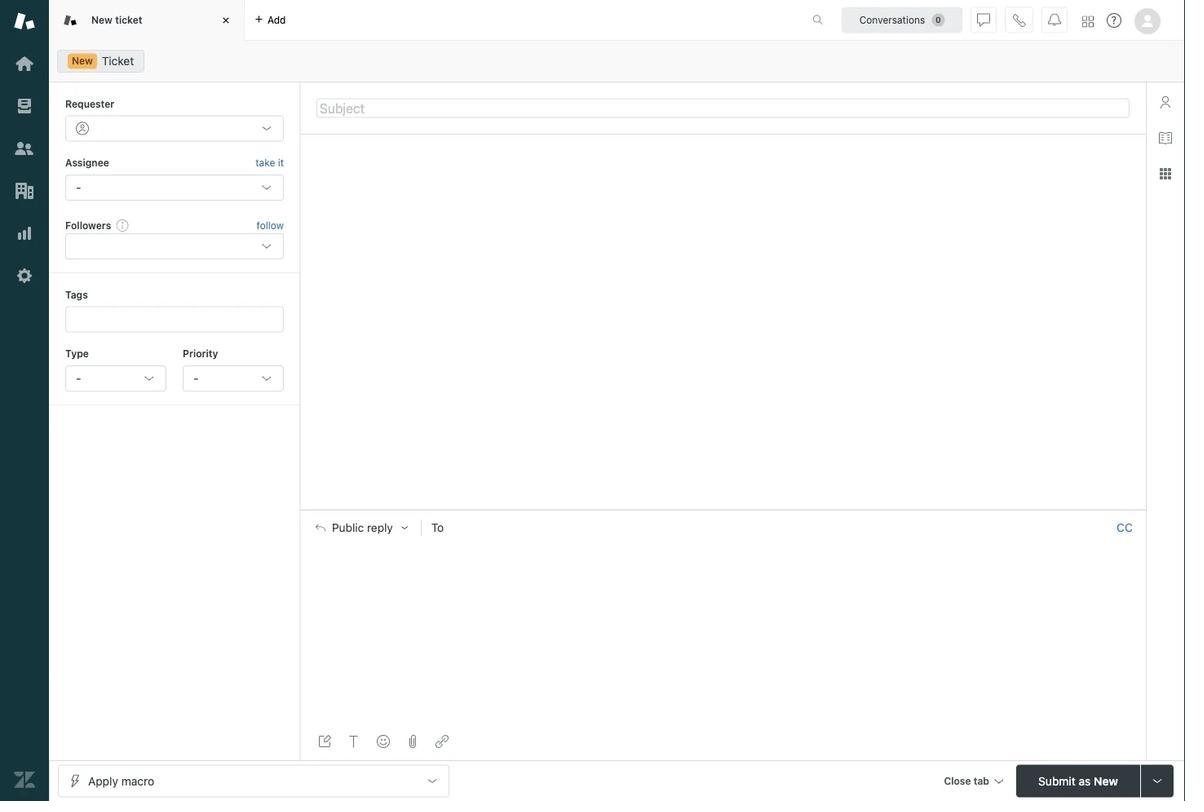 Task type: describe. For each thing, give the bounding box(es) containing it.
Subject field
[[317, 98, 1130, 118]]

requester element
[[65, 115, 284, 142]]

reply
[[367, 521, 393, 535]]

- for priority
[[193, 372, 199, 385]]

minimize composer image
[[717, 504, 730, 517]]

new ticket
[[91, 14, 142, 26]]

add
[[268, 14, 286, 26]]

tags
[[65, 289, 88, 300]]

secondary element
[[49, 45, 1186, 78]]

apply
[[88, 775, 118, 788]]

close tab
[[945, 776, 990, 787]]

zendesk image
[[14, 770, 35, 791]]

close image
[[218, 12, 234, 29]]

add link (cmd k) image
[[436, 735, 449, 748]]

public
[[332, 521, 364, 535]]

tabs tab list
[[49, 0, 796, 41]]

close tab button
[[937, 765, 1010, 800]]

it
[[278, 157, 284, 168]]

views image
[[14, 95, 35, 117]]

conversations button
[[842, 7, 963, 33]]

cc
[[1117, 521, 1134, 535]]

to
[[432, 521, 444, 535]]

take it
[[256, 157, 284, 168]]

followers element
[[65, 234, 284, 260]]

notifications image
[[1049, 13, 1062, 27]]

apply macro
[[88, 775, 154, 788]]

new for new ticket
[[91, 14, 113, 26]]

- button for priority
[[183, 366, 284, 392]]

- for type
[[76, 372, 81, 385]]

organizations image
[[14, 180, 35, 202]]

zendesk products image
[[1083, 16, 1094, 27]]

apps image
[[1160, 167, 1173, 180]]

followers
[[65, 219, 111, 231]]

main element
[[0, 0, 49, 801]]

submit
[[1039, 775, 1076, 788]]

- button for type
[[65, 366, 166, 392]]

cc button
[[1117, 521, 1134, 536]]

as
[[1079, 775, 1091, 788]]



Task type: vqa. For each thing, say whether or not it's contained in the screenshot.
the Customer,
no



Task type: locate. For each thing, give the bounding box(es) containing it.
macro
[[121, 775, 154, 788]]

new right as
[[1094, 775, 1119, 788]]

- button down type on the top left of page
[[65, 366, 166, 392]]

knowledge image
[[1160, 131, 1173, 144]]

requester
[[65, 98, 115, 109]]

0 vertical spatial new
[[91, 14, 113, 26]]

tab
[[974, 776, 990, 787]]

assignee element
[[65, 174, 284, 201]]

type
[[65, 348, 89, 360]]

Tags field
[[78, 311, 269, 328]]

1 vertical spatial new
[[72, 55, 93, 67]]

- button
[[65, 366, 166, 392], [183, 366, 284, 392]]

new left the ticket
[[72, 55, 93, 67]]

close
[[945, 776, 972, 787]]

get help image
[[1108, 13, 1122, 28]]

new
[[91, 14, 113, 26], [72, 55, 93, 67], [1094, 775, 1119, 788]]

follow
[[257, 220, 284, 231]]

new inside 'tab'
[[91, 14, 113, 26]]

new inside secondary element
[[72, 55, 93, 67]]

public reply button
[[301, 511, 421, 545]]

- down assignee
[[76, 181, 81, 194]]

ticket
[[115, 14, 142, 26]]

priority
[[183, 348, 218, 360]]

- button down priority
[[183, 366, 284, 392]]

customers image
[[14, 138, 35, 159]]

submit as new
[[1039, 775, 1119, 788]]

new for new
[[72, 55, 93, 67]]

draft mode image
[[318, 735, 331, 748]]

displays possible ticket submission types image
[[1152, 775, 1165, 788]]

2 vertical spatial new
[[1094, 775, 1119, 788]]

button displays agent's chat status as invisible. image
[[978, 13, 991, 27]]

1 - button from the left
[[65, 366, 166, 392]]

take
[[256, 157, 275, 168]]

take it button
[[256, 155, 284, 171]]

- inside assignee element
[[76, 181, 81, 194]]

assignee
[[65, 157, 109, 168]]

new left ticket at the top of page
[[91, 14, 113, 26]]

info on adding followers image
[[116, 219, 129, 232]]

ticket
[[102, 54, 134, 68]]

add button
[[245, 0, 296, 40]]

conversations
[[860, 14, 926, 26]]

new ticket tab
[[49, 0, 245, 41]]

insert emojis image
[[377, 735, 390, 748]]

1 horizontal spatial - button
[[183, 366, 284, 392]]

public reply
[[332, 521, 393, 535]]

2 - button from the left
[[183, 366, 284, 392]]

get started image
[[14, 53, 35, 74]]

follow button
[[257, 218, 284, 233]]

-
[[76, 181, 81, 194], [76, 372, 81, 385], [193, 372, 199, 385]]

zendesk support image
[[14, 11, 35, 32]]

0 horizontal spatial - button
[[65, 366, 166, 392]]

add attachment image
[[406, 735, 419, 748]]

- down priority
[[193, 372, 199, 385]]

admin image
[[14, 265, 35, 286]]

reporting image
[[14, 223, 35, 244]]

- down type on the top left of page
[[76, 372, 81, 385]]

customer context image
[[1160, 95, 1173, 109]]

format text image
[[348, 735, 361, 748]]



